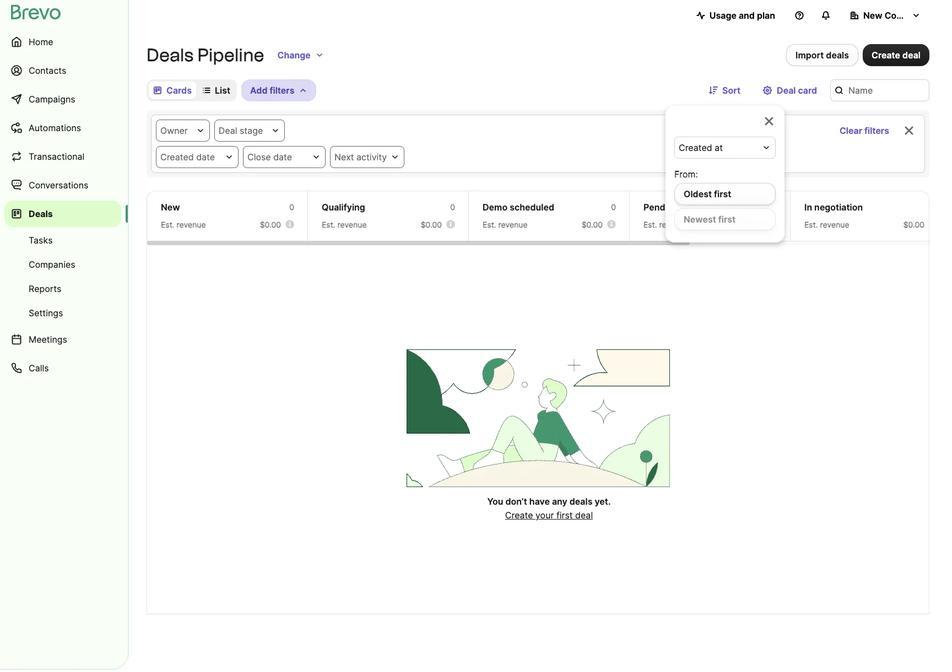 Task type: vqa. For each thing, say whether or not it's contained in the screenshot.
Strategies
no



Task type: locate. For each thing, give the bounding box(es) containing it.
deal down company
[[903, 50, 921, 61]]

date inside popup button
[[273, 152, 292, 163]]

2 date from the left
[[273, 152, 292, 163]]

5 $0.00 from the left
[[903, 220, 925, 229]]

created left the at
[[679, 142, 712, 153]]

0 horizontal spatial created
[[160, 152, 194, 163]]

0 horizontal spatial date
[[196, 152, 215, 163]]

next
[[334, 152, 354, 163]]

revenue for demo scheduled
[[498, 220, 528, 229]]

0 horizontal spatial filters
[[270, 85, 295, 96]]

first down commitment
[[718, 214, 736, 225]]

1 horizontal spatial deal
[[903, 50, 921, 61]]

create deal button
[[863, 44, 930, 66]]

1 est. from the left
[[161, 220, 174, 229]]

1 horizontal spatial filters
[[865, 125, 889, 136]]

0 horizontal spatial new
[[161, 202, 180, 213]]

est. for qualifying
[[322, 220, 335, 229]]

pipeline
[[197, 45, 264, 66]]

from:
[[674, 169, 698, 180]]

0 horizontal spatial deals
[[570, 496, 593, 507]]

create up name search field
[[872, 50, 900, 61]]

est. revenue for demo scheduled
[[483, 220, 528, 229]]

filters inside "clear filters" button
[[865, 125, 889, 136]]

you don't have any deals yet. create your first deal
[[487, 496, 611, 521]]

0 left the demo
[[450, 202, 455, 212]]

$0.00 for new
[[260, 220, 281, 229]]

0 down close date popup button
[[289, 202, 294, 212]]

1 vertical spatial new
[[161, 202, 180, 213]]

demo scheduled
[[483, 202, 554, 213]]

revenue for qualifying
[[338, 220, 367, 229]]

deal stage button
[[214, 120, 285, 142]]

create inside button
[[872, 50, 900, 61]]

close
[[247, 152, 271, 163]]

card
[[798, 85, 817, 96]]

est. revenue for qualifying
[[322, 220, 367, 229]]

2 $0.00 from the left
[[421, 220, 442, 229]]

$0.00 for pending commitment
[[743, 220, 764, 229]]

filters right the clear
[[865, 125, 889, 136]]

meetings
[[29, 334, 67, 345]]

deals up tasks at top left
[[29, 208, 53, 219]]

1 horizontal spatial new
[[863, 10, 883, 21]]

0 vertical spatial filters
[[270, 85, 295, 96]]

next activity
[[334, 152, 387, 163]]

1 vertical spatial first
[[718, 214, 736, 225]]

cards button
[[149, 82, 196, 99]]

1 $0.00 from the left
[[260, 220, 281, 229]]

0 vertical spatial new
[[863, 10, 883, 21]]

3 est. revenue from the left
[[483, 220, 528, 229]]

automations
[[29, 122, 81, 133]]

deal left card
[[777, 85, 796, 96]]

1 vertical spatial deal
[[219, 125, 237, 136]]

2 est. from the left
[[322, 220, 335, 229]]

deal inside you don't have any deals yet. create your first deal
[[575, 510, 593, 521]]

first inside you don't have any deals yet. create your first deal
[[556, 510, 573, 521]]

1 horizontal spatial created
[[679, 142, 712, 153]]

transactional link
[[4, 143, 121, 170]]

4 0 from the left
[[772, 202, 777, 212]]

deal
[[777, 85, 796, 96], [219, 125, 237, 136]]

0 horizontal spatial deal
[[575, 510, 593, 521]]

created down owner
[[160, 152, 194, 163]]

1 horizontal spatial deals
[[826, 50, 849, 61]]

0 horizontal spatial deal
[[219, 125, 237, 136]]

date
[[196, 152, 215, 163], [273, 152, 292, 163]]

2 vertical spatial first
[[556, 510, 573, 521]]

0 vertical spatial first
[[714, 188, 731, 199]]

created inside popup button
[[160, 152, 194, 163]]

at
[[715, 142, 723, 153]]

deal
[[903, 50, 921, 61], [575, 510, 593, 521]]

1 horizontal spatial create
[[872, 50, 900, 61]]

1 vertical spatial deals
[[29, 208, 53, 219]]

3 0 from the left
[[611, 202, 616, 212]]

1 vertical spatial deals
[[570, 496, 593, 507]]

0 vertical spatial deals
[[147, 45, 193, 66]]

import deals
[[796, 50, 849, 61]]

revenue for pending commitment
[[659, 220, 689, 229]]

filters
[[270, 85, 295, 96], [865, 125, 889, 136]]

1 horizontal spatial deal
[[777, 85, 796, 96]]

0 for pending commitment
[[772, 202, 777, 212]]

0 vertical spatial create
[[872, 50, 900, 61]]

1 date from the left
[[196, 152, 215, 163]]

company
[[885, 10, 925, 21]]

filters inside add filters button
[[270, 85, 295, 96]]

0 horizontal spatial create
[[505, 510, 533, 521]]

4 revenue from the left
[[659, 220, 689, 229]]

revenue
[[177, 220, 206, 229], [338, 220, 367, 229], [498, 220, 528, 229], [659, 220, 689, 229], [820, 220, 849, 229]]

calls link
[[4, 355, 121, 381]]

3 est. from the left
[[483, 220, 496, 229]]

0 left pending
[[611, 202, 616, 212]]

campaigns link
[[4, 86, 121, 112]]

$0.00 for qualifying
[[421, 220, 442, 229]]

1 0 from the left
[[289, 202, 294, 212]]

pending
[[644, 202, 679, 213]]

est. for new
[[161, 220, 174, 229]]

deals for deals pipeline
[[147, 45, 193, 66]]

first down any
[[556, 510, 573, 521]]

1 revenue from the left
[[177, 220, 206, 229]]

est. for pending commitment
[[644, 220, 657, 229]]

dialog
[[666, 106, 785, 242]]

new down the "created date"
[[161, 202, 180, 213]]

newest first button
[[674, 208, 776, 230]]

new for new company
[[863, 10, 883, 21]]

add filters button
[[241, 79, 317, 101]]

deals
[[826, 50, 849, 61], [570, 496, 593, 507]]

create
[[872, 50, 900, 61], [505, 510, 533, 521]]

first for oldest first
[[714, 188, 731, 199]]

created inside popup button
[[679, 142, 712, 153]]

tasks link
[[4, 229, 121, 251]]

3 revenue from the left
[[498, 220, 528, 229]]

created at button
[[674, 137, 776, 159]]

date right close
[[273, 152, 292, 163]]

tasks
[[29, 235, 53, 246]]

pending commitment
[[644, 202, 735, 213]]

you
[[487, 496, 503, 507]]

deal left stage
[[219, 125, 237, 136]]

new inside button
[[863, 10, 883, 21]]

deal right your
[[575, 510, 593, 521]]

4 $0.00 from the left
[[743, 220, 764, 229]]

deal card
[[777, 85, 817, 96]]

0 horizontal spatial deals
[[29, 208, 53, 219]]

deals pipeline
[[147, 45, 264, 66]]

oldest first button
[[674, 183, 776, 205]]

import deals button
[[786, 44, 859, 66]]

new
[[863, 10, 883, 21], [161, 202, 180, 213]]

date down owner popup button
[[196, 152, 215, 163]]

newest first
[[684, 214, 736, 225]]

$0.00
[[260, 220, 281, 229], [421, 220, 442, 229], [582, 220, 603, 229], [743, 220, 764, 229], [903, 220, 925, 229]]

1 horizontal spatial date
[[273, 152, 292, 163]]

automations link
[[4, 115, 121, 141]]

1 horizontal spatial deals
[[147, 45, 193, 66]]

2 est. revenue from the left
[[322, 220, 367, 229]]

deals inside you don't have any deals yet. create your first deal
[[570, 496, 593, 507]]

new left company
[[863, 10, 883, 21]]

1 est. revenue from the left
[[161, 220, 206, 229]]

2 0 from the left
[[450, 202, 455, 212]]

demo
[[483, 202, 508, 213]]

deal inside popup button
[[219, 125, 237, 136]]

deals right import
[[826, 50, 849, 61]]

owner button
[[156, 120, 210, 142]]

0 for new
[[289, 202, 294, 212]]

have
[[529, 496, 550, 507]]

deal inside button
[[777, 85, 796, 96]]

date inside popup button
[[196, 152, 215, 163]]

2 revenue from the left
[[338, 220, 367, 229]]

qualifying
[[322, 202, 365, 213]]

1 vertical spatial create
[[505, 510, 533, 521]]

deals right any
[[570, 496, 593, 507]]

0 left the in
[[772, 202, 777, 212]]

est. revenue for new
[[161, 220, 206, 229]]

created
[[679, 142, 712, 153], [160, 152, 194, 163]]

0 vertical spatial deal
[[777, 85, 796, 96]]

created at
[[679, 142, 723, 153]]

calls
[[29, 363, 49, 374]]

plan
[[757, 10, 775, 21]]

any
[[552, 496, 567, 507]]

first up commitment
[[714, 188, 731, 199]]

est. revenue
[[161, 220, 206, 229], [322, 220, 367, 229], [483, 220, 528, 229], [644, 220, 689, 229], [804, 220, 849, 229]]

create down don't
[[505, 510, 533, 521]]

4 est. revenue from the left
[[644, 220, 689, 229]]

1 vertical spatial deal
[[575, 510, 593, 521]]

3 $0.00 from the left
[[582, 220, 603, 229]]

0 vertical spatial deals
[[826, 50, 849, 61]]

list
[[215, 85, 230, 96]]

in negotiation
[[804, 202, 863, 213]]

4 est. from the left
[[644, 220, 657, 229]]

deals up cards button
[[147, 45, 193, 66]]

0 vertical spatial deal
[[903, 50, 921, 61]]

1 vertical spatial filters
[[865, 125, 889, 136]]

filters right add on the top left of the page
[[270, 85, 295, 96]]

first
[[714, 188, 731, 199], [718, 214, 736, 225], [556, 510, 573, 521]]

newest
[[684, 214, 716, 225]]



Task type: describe. For each thing, give the bounding box(es) containing it.
companies link
[[4, 253, 121, 276]]

yet.
[[595, 496, 611, 507]]

companies
[[29, 259, 75, 270]]

deals inside button
[[826, 50, 849, 61]]

deal card button
[[754, 79, 826, 101]]

dialog containing created at
[[666, 106, 785, 242]]

and
[[739, 10, 755, 21]]

next activity button
[[330, 146, 405, 168]]

filters for clear filters
[[865, 125, 889, 136]]

reports
[[29, 283, 61, 294]]

add
[[250, 85, 268, 96]]

date for close date
[[273, 152, 292, 163]]

est. for demo scheduled
[[483, 220, 496, 229]]

import
[[796, 50, 824, 61]]

clear filters
[[840, 125, 889, 136]]

new for new
[[161, 202, 180, 213]]

change button
[[269, 44, 333, 66]]

oldest
[[684, 188, 712, 199]]

settings
[[29, 307, 63, 318]]

meetings link
[[4, 326, 121, 353]]

new company
[[863, 10, 925, 21]]

add filters
[[250, 85, 295, 96]]

commitment
[[681, 202, 735, 213]]

don't
[[506, 496, 527, 507]]

deals for deals
[[29, 208, 53, 219]]

close date
[[247, 152, 292, 163]]

5 est. revenue from the left
[[804, 220, 849, 229]]

owner
[[160, 125, 188, 136]]

conversations link
[[4, 172, 121, 198]]

created date button
[[156, 146, 239, 168]]

5 revenue from the left
[[820, 220, 849, 229]]

scheduled
[[510, 202, 554, 213]]

cards
[[166, 85, 192, 96]]

close date button
[[243, 146, 326, 168]]

usage and plan button
[[688, 4, 784, 26]]

change
[[277, 50, 311, 61]]

in
[[804, 202, 812, 213]]

usage
[[710, 10, 737, 21]]

first for newest first
[[718, 214, 736, 225]]

home
[[29, 36, 53, 47]]

created for created date
[[160, 152, 194, 163]]

deals link
[[4, 201, 121, 227]]

home link
[[4, 29, 121, 55]]

new company button
[[841, 4, 930, 26]]

conversations
[[29, 180, 88, 191]]

clear filters button
[[831, 120, 898, 142]]

deal inside "create deal" button
[[903, 50, 921, 61]]

deal stage
[[219, 125, 263, 136]]

list button
[[198, 82, 235, 99]]

campaigns
[[29, 94, 75, 105]]

create inside you don't have any deals yet. create your first deal
[[505, 510, 533, 521]]

deal for deal stage
[[219, 125, 237, 136]]

oldest first
[[684, 188, 731, 199]]

create deal
[[872, 50, 921, 61]]

date for created date
[[196, 152, 215, 163]]

created date
[[160, 152, 215, 163]]

contacts link
[[4, 57, 121, 84]]

Name search field
[[830, 79, 930, 101]]

0 for qualifying
[[450, 202, 455, 212]]

contacts
[[29, 65, 66, 76]]

sort button
[[700, 79, 749, 101]]

transactional
[[29, 151, 85, 162]]

$0.00 for demo scheduled
[[582, 220, 603, 229]]

usage and plan
[[710, 10, 775, 21]]

sort
[[722, 85, 741, 96]]

stage
[[240, 125, 263, 136]]

your
[[536, 510, 554, 521]]

revenue for new
[[177, 220, 206, 229]]

settings link
[[4, 302, 121, 324]]

create your first deal link
[[505, 510, 593, 521]]

0 for demo scheduled
[[611, 202, 616, 212]]

created for created at
[[679, 142, 712, 153]]

5 est. from the left
[[804, 220, 818, 229]]

deal for deal card
[[777, 85, 796, 96]]

reports link
[[4, 278, 121, 300]]

negotiation
[[814, 202, 863, 213]]

clear
[[840, 125, 862, 136]]

activity
[[357, 152, 387, 163]]

filters for add filters
[[270, 85, 295, 96]]

est. revenue for pending commitment
[[644, 220, 689, 229]]



